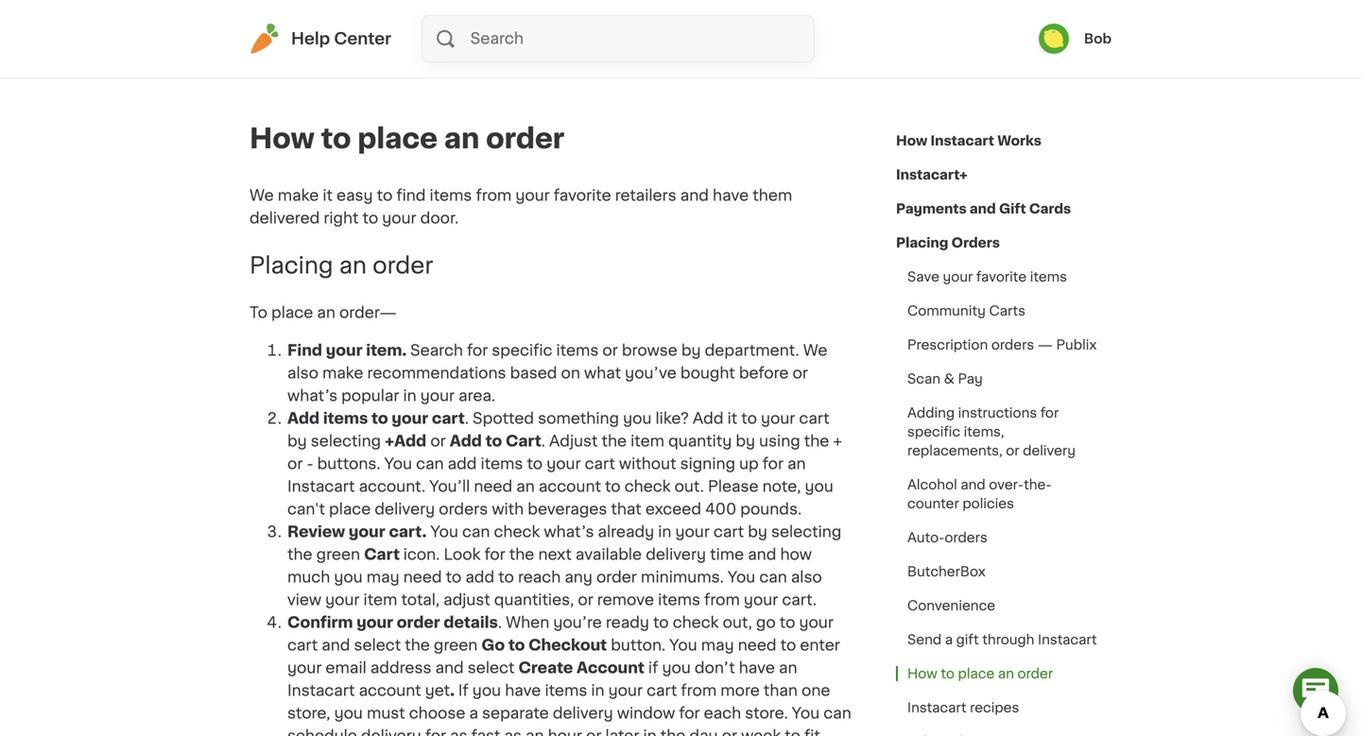 Task type: locate. For each thing, give the bounding box(es) containing it.
we inside the 'search for specific items or browse by department. we also make recommendations based on what you've bought before or what's popular in your area.'
[[803, 343, 828, 358]]

the up the address
[[405, 638, 430, 653]]

0 horizontal spatial favorite
[[554, 188, 611, 203]]

an down separate
[[526, 729, 544, 736]]

1 horizontal spatial select
[[468, 661, 515, 676]]

what's
[[287, 388, 338, 403], [544, 524, 594, 540]]

check inside the can add items to your cart without signing up for an instacart account. you'll need an account to check out.
[[625, 479, 671, 494]]

them
[[753, 188, 792, 203]]

pay
[[958, 372, 983, 386]]

0 horizontal spatial a
[[469, 706, 478, 721]]

favorite
[[554, 188, 611, 203], [976, 270, 1027, 284]]

1 vertical spatial item
[[364, 593, 397, 608]]

can up look
[[462, 524, 490, 540]]

selecting up how
[[771, 524, 842, 540]]

add up -
[[287, 411, 320, 426]]

also inside the 'search for specific items or browse by department. we also make recommendations based on what you've bought before or what's popular in your area.'
[[287, 366, 318, 381]]

make down find your item.
[[322, 366, 363, 381]]

than
[[764, 683, 798, 698]]

have up separate
[[505, 683, 541, 698]]

0 vertical spatial item
[[631, 434, 665, 449]]

0 vertical spatial need
[[474, 479, 513, 494]]

by down pounds.
[[748, 524, 768, 540]]

by up the bought
[[681, 343, 701, 358]]

select
[[354, 638, 401, 653], [468, 661, 515, 676]]

if you have items in your cart from more than one store, you must choose a separate delivery window for each store. you can schedule delivery for as fast as an hour or later in the day or week to f
[[287, 683, 852, 736]]

specific inside adding instructions for specific items, replacements, or delivery
[[908, 425, 961, 439]]

for inside icon. look for the next available delivery time and how much you may need to add to reach any order minimums. you can also view your item total, adjust quantities, or remove items from your cart.
[[484, 547, 505, 562]]

0 vertical spatial account
[[539, 479, 601, 494]]

and up yet
[[435, 661, 464, 676]]

1 vertical spatial it
[[728, 411, 738, 426]]

2 vertical spatial have
[[505, 683, 541, 698]]

1 vertical spatial need
[[403, 570, 442, 585]]

instacart+
[[896, 168, 968, 182]]

from inside "if you have items in your cart from more than one store, you must choose a separate delivery window for each store. you can schedule delivery for as fast as an hour or later in the day or week to f"
[[681, 683, 717, 698]]

1 vertical spatial orders
[[439, 502, 488, 517]]

order up order—
[[373, 254, 433, 277]]

check down with
[[494, 524, 540, 540]]

may up don't
[[701, 638, 734, 653]]

note,
[[763, 479, 801, 494]]

1 horizontal spatial placing
[[896, 236, 949, 250]]

also down how
[[791, 570, 822, 585]]

cart inside ". spotted something you like? add it to your cart by selecting"
[[799, 411, 830, 426]]

payments and gift cards
[[896, 202, 1071, 216]]

recommendations
[[367, 366, 506, 381]]

1 vertical spatial we
[[803, 343, 828, 358]]

when
[[506, 615, 549, 630]]

you inside if you don't have an instacart account yet
[[662, 661, 691, 676]]

gift
[[999, 202, 1026, 216]]

place up review your cart.
[[329, 502, 371, 517]]

+add or add to cart
[[385, 434, 541, 449]]

. up go
[[498, 615, 502, 630]]

the-
[[1024, 478, 1052, 492]]

or right +add
[[430, 434, 446, 449]]

minimums.
[[641, 570, 724, 585]]

delivery up the-
[[1023, 444, 1076, 458]]

may inside icon. look for the next available delivery time and how much you may need to add to reach any order minimums. you can also view your item total, adjust quantities, or remove items from your cart.
[[367, 570, 400, 585]]

green inside you can check what's already in your cart by selecting the green
[[316, 547, 360, 562]]

your inside ". spotted something you like? add it to your cart by selecting"
[[761, 411, 795, 426]]

1 horizontal spatial cart
[[506, 434, 541, 449]]

items down create account
[[545, 683, 587, 698]]

cart inside the can add items to your cart without signing up for an instacart account. you'll need an account to check out.
[[585, 456, 615, 472]]

confirm
[[287, 615, 353, 630]]

. adjust the item quantity by using the + or - buttons.
[[287, 434, 842, 472]]

0 horizontal spatial item
[[364, 593, 397, 608]]

items down minimums.
[[658, 593, 700, 608]]

1 vertical spatial also
[[791, 570, 822, 585]]

instacart recipes link
[[896, 691, 1031, 725]]

add up quantity
[[693, 411, 724, 426]]

0 horizontal spatial cart
[[364, 547, 403, 562]]

. left adjust
[[541, 434, 545, 449]]

an up door.
[[444, 125, 480, 152]]

for
[[467, 343, 488, 358], [1041, 406, 1059, 420], [763, 456, 784, 472], [484, 547, 505, 562], [679, 706, 700, 721], [425, 729, 446, 736]]

to inside ". spotted something you like? add it to your cart by selecting"
[[741, 411, 757, 426]]

1 horizontal spatial add
[[450, 434, 482, 449]]

by inside the 'search for specific items or browse by department. we also make recommendations based on what you've bought before or what's popular in your area.'
[[681, 343, 701, 358]]

. inside ". spotted something you like? add it to your cart by selecting"
[[465, 411, 469, 426]]

1 vertical spatial what's
[[544, 524, 594, 540]]

nter your email address and select
[[287, 638, 840, 676]]

or down "any"
[[578, 593, 593, 608]]

1 horizontal spatial specific
[[908, 425, 961, 439]]

. for when
[[498, 615, 502, 630]]

have inside if you don't have an instacart account yet
[[739, 661, 775, 676]]

need inside icon. look for the next available delivery time and how much you may need to add to reach any order minimums. you can also view your item total, adjust quantities, or remove items from your cart.
[[403, 570, 442, 585]]

instacart up instacart+ link
[[931, 134, 994, 147]]

0 horizontal spatial need
[[403, 570, 442, 585]]

specific inside the 'search for specific items or browse by department. we also make recommendations based on what you've bought before or what's popular in your area.'
[[492, 343, 552, 358]]

items
[[430, 188, 472, 203], [1030, 270, 1067, 284], [556, 343, 599, 358], [323, 411, 368, 426], [481, 456, 523, 472], [658, 593, 700, 608], [545, 683, 587, 698]]

alcohol
[[908, 478, 957, 492]]

1 horizontal spatial how to place an order
[[908, 667, 1053, 681]]

1 horizontal spatial a
[[945, 633, 953, 647]]

1 horizontal spatial may
[[701, 638, 734, 653]]

order up we make it easy to find items from your favorite retailers and have them delivered right to your door. at top
[[486, 125, 565, 152]]

a left gift
[[945, 633, 953, 647]]

cart up using
[[799, 411, 830, 426]]

and right retailers
[[680, 188, 709, 203]]

it inside ". spotted something you like? add it to your cart by selecting"
[[728, 411, 738, 426]]

items inside icon. look for the next available delivery time and how much you may need to add to reach any order minimums. you can also view your item total, adjust quantities, or remove items from your cart.
[[658, 593, 700, 608]]

1 vertical spatial placing
[[250, 254, 333, 277]]

from for more
[[681, 683, 717, 698]]

1 horizontal spatial what's
[[544, 524, 594, 540]]

confirm your order details
[[287, 615, 498, 630]]

and up 'policies'
[[961, 478, 986, 492]]

one
[[802, 683, 830, 698]]

or inside adding instructions for specific items, replacements, or delivery
[[1006, 444, 1020, 458]]

green down review your cart.
[[316, 547, 360, 562]]

specific down adding at the right of page
[[908, 425, 961, 439]]

0 horizontal spatial we
[[250, 188, 274, 203]]

0 vertical spatial it
[[323, 188, 333, 203]]

can down one on the bottom
[[824, 706, 852, 721]]

by inside the . adjust the item quantity by using the + or - buttons.
[[736, 434, 755, 449]]

orders down you'll
[[439, 502, 488, 517]]

your inside nter your email address and select
[[287, 661, 322, 676]]

cart
[[506, 434, 541, 449], [364, 547, 403, 562]]

0 vertical spatial favorite
[[554, 188, 611, 203]]

we right department.
[[803, 343, 828, 358]]

2 horizontal spatial need
[[738, 638, 777, 653]]

1 vertical spatial from
[[704, 593, 740, 608]]

0 vertical spatial select
[[354, 638, 401, 653]]

a inside send a gift through instacart 'link'
[[945, 633, 953, 647]]

instacart
[[931, 134, 994, 147], [287, 479, 355, 494], [1038, 633, 1097, 647], [287, 683, 355, 698], [908, 701, 967, 715]]

instacart image
[[250, 24, 280, 54]]

2 horizontal spatial orders
[[991, 338, 1034, 352]]

item up confirm your order details
[[364, 593, 397, 608]]

1 vertical spatial how to place an order
[[908, 667, 1053, 681]]

1 horizontal spatial make
[[322, 366, 363, 381]]

what's down find
[[287, 388, 338, 403]]

how to place an order down gift
[[908, 667, 1053, 681]]

1 vertical spatial a
[[469, 706, 478, 721]]

create account
[[519, 661, 645, 676]]

0 horizontal spatial selecting
[[311, 434, 381, 449]]

0 vertical spatial from
[[476, 188, 512, 203]]

2 vertical spatial orders
[[945, 531, 988, 545]]

check inside you can check what's already in your cart by selecting the green
[[494, 524, 540, 540]]

delivery
[[1023, 444, 1076, 458], [375, 502, 435, 517], [646, 547, 706, 562], [553, 706, 613, 721], [361, 729, 421, 736]]

0 horizontal spatial what's
[[287, 388, 338, 403]]

0 horizontal spatial check
[[494, 524, 540, 540]]

you inside icon. look for the next available delivery time and how much you may need to add to reach any order minimums. you can also view your item total, adjust quantities, or remove items from your cart.
[[728, 570, 756, 585]]

and
[[680, 188, 709, 203], [970, 202, 996, 216], [961, 478, 986, 492], [748, 547, 777, 562], [322, 638, 350, 653], [435, 661, 464, 676]]

cart up time
[[714, 524, 744, 540]]

0 horizontal spatial account
[[359, 683, 421, 698]]

0 vertical spatial a
[[945, 633, 953, 647]]

specific up based
[[492, 343, 552, 358]]

0 horizontal spatial placing
[[250, 254, 333, 277]]

0 vertical spatial how to place an order
[[250, 125, 565, 152]]

have inside we make it easy to find items from your favorite retailers and have them delivered right to your door.
[[713, 188, 749, 203]]

how to place an order up find
[[250, 125, 565, 152]]

1 horizontal spatial account
[[539, 479, 601, 494]]

1 horizontal spatial as
[[504, 729, 522, 736]]

from
[[476, 188, 512, 203], [704, 593, 740, 608], [681, 683, 717, 698]]

1 vertical spatial favorite
[[976, 270, 1027, 284]]

may
[[367, 570, 400, 585], [701, 638, 734, 653]]

you
[[623, 411, 652, 426], [805, 479, 834, 494], [334, 570, 363, 585], [662, 661, 691, 676], [472, 683, 501, 698], [334, 706, 363, 721]]

. for adjust
[[541, 434, 545, 449]]

from right find
[[476, 188, 512, 203]]

1 vertical spatial make
[[322, 366, 363, 381]]

1 horizontal spatial green
[[434, 638, 478, 653]]

1 horizontal spatial we
[[803, 343, 828, 358]]

save your favorite items link
[[896, 260, 1079, 294]]

select inside . when you're ready to check out, go to your cart and select the green
[[354, 638, 401, 653]]

0 horizontal spatial green
[[316, 547, 360, 562]]

1 horizontal spatial favorite
[[976, 270, 1027, 284]]

butcherbox link
[[896, 555, 997, 589]]

0 horizontal spatial how to place an order
[[250, 125, 565, 152]]

items inside "if you have items in your cart from more than one store, you must choose a separate delivery window for each store. you can schedule delivery for as fast as an hour or later in the day or week to f"
[[545, 683, 587, 698]]

1 vertical spatial account
[[359, 683, 421, 698]]

0 horizontal spatial may
[[367, 570, 400, 585]]

as left the fast on the bottom
[[450, 729, 468, 736]]

0 vertical spatial orders
[[991, 338, 1034, 352]]

0 vertical spatial make
[[278, 188, 319, 203]]

with
[[492, 502, 524, 517]]

delivered
[[250, 211, 320, 226]]

items down '+add or add to cart'
[[481, 456, 523, 472]]

favorite inside we make it easy to find items from your favorite retailers and have them delivered right to your door.
[[554, 188, 611, 203]]

scan & pay
[[908, 372, 983, 386]]

you
[[384, 456, 412, 472], [431, 524, 458, 540], [728, 570, 756, 585], [670, 638, 697, 653], [792, 706, 820, 721]]

—
[[1038, 338, 1053, 352]]

you down time
[[728, 570, 756, 585]]

how up instacart+ link
[[896, 134, 928, 147]]

selecting inside ". spotted something you like? add it to your cart by selecting"
[[311, 434, 381, 449]]

your inside the save your favorite items link
[[943, 270, 973, 284]]

can inside icon. look for the next available delivery time and how much you may need to add to reach any order minimums. you can also view your item total, adjust quantities, or remove items from your cart.
[[759, 570, 787, 585]]

2 vertical spatial check
[[673, 615, 719, 630]]

0 horizontal spatial as
[[450, 729, 468, 736]]

selecting up "buttons."
[[311, 434, 381, 449]]

look
[[444, 547, 481, 562]]

orders left —
[[991, 338, 1034, 352]]

0 horizontal spatial make
[[278, 188, 319, 203]]

1 horizontal spatial item
[[631, 434, 665, 449]]

you inside icon. look for the next available delivery time and how much you may need to add to reach any order minimums. you can also view your item total, adjust quantities, or remove items from your cart.
[[334, 570, 363, 585]]

1 as from the left
[[450, 729, 468, 736]]

1 horizontal spatial need
[[474, 479, 513, 494]]

0 vertical spatial check
[[625, 479, 671, 494]]

how for "how to place an order" link
[[908, 667, 938, 681]]

and inside icon. look for the next available delivery time and how much you may need to add to reach any order minimums. you can also view your item total, adjust quantities, or remove items from your cart.
[[748, 547, 777, 562]]

an down the right
[[339, 254, 367, 277]]

order down available
[[596, 570, 637, 585]]

prescription orders — publix link
[[896, 328, 1108, 362]]

1 horizontal spatial check
[[625, 479, 671, 494]]

next
[[538, 547, 572, 562]]

1 vertical spatial have
[[739, 661, 775, 676]]

0 vertical spatial what's
[[287, 388, 338, 403]]

1 vertical spatial selecting
[[771, 524, 842, 540]]

and inside we make it easy to find items from your favorite retailers and have them delivered right to your door.
[[680, 188, 709, 203]]

exceed
[[646, 502, 701, 517]]

place inside please note, you can't place delivery orders with beverages that exceed 400 pounds.
[[329, 502, 371, 517]]

convenience link
[[896, 589, 1007, 623]]

how
[[780, 547, 812, 562]]

items up on at the left
[[556, 343, 599, 358]]

available
[[576, 547, 642, 562]]

instructions
[[958, 406, 1037, 420]]

0 vertical spatial we
[[250, 188, 274, 203]]

instacart down "how to place an order" link
[[908, 701, 967, 715]]

cart down if
[[647, 683, 677, 698]]

can't
[[287, 502, 325, 517]]

instacart inside the can add items to your cart without signing up for an instacart account. you'll need an account to check out.
[[287, 479, 355, 494]]

or
[[603, 343, 618, 358], [793, 366, 808, 381], [430, 434, 446, 449], [1006, 444, 1020, 458], [287, 456, 303, 472], [578, 593, 593, 608], [586, 729, 602, 736], [722, 729, 737, 736]]

time
[[710, 547, 744, 562]]

0 horizontal spatial select
[[354, 638, 401, 653]]

cart down review your cart.
[[364, 547, 403, 562]]

the up 'much'
[[287, 547, 313, 562]]

400
[[705, 502, 737, 517]]

you inside "if you have items in your cart from more than one store, you must choose a separate delivery window for each store. you can schedule delivery for as fast as an hour or later in the day or week to f"
[[792, 706, 820, 721]]

0 vertical spatial also
[[287, 366, 318, 381]]

placing up save
[[896, 236, 949, 250]]

through
[[982, 633, 1035, 647]]

community
[[908, 304, 986, 318]]

2 vertical spatial from
[[681, 683, 717, 698]]

placing an order
[[250, 254, 433, 277]]

the inside "if you have items in your cart from more than one store, you must choose a separate delivery window for each store. you can schedule delivery for as fast as an hour or later in the day or week to f"
[[661, 729, 686, 736]]

from up the out,
[[704, 593, 740, 608]]

from down don't
[[681, 683, 717, 698]]

. inside the . adjust the item quantity by using the + or - buttons.
[[541, 434, 545, 449]]

in inside the 'search for specific items or browse by department. we also make recommendations based on what you've bought before or what's popular in your area.'
[[403, 388, 417, 403]]

an inside "if you have items in your cart from more than one store, you must choose a separate delivery window for each store. you can schedule delivery for as fast as an hour or later in the day or week to f"
[[526, 729, 544, 736]]

items down popular
[[323, 411, 368, 426]]

1 vertical spatial may
[[701, 638, 734, 653]]

items inside we make it easy to find items from your favorite retailers and have them delivered right to your door.
[[430, 188, 472, 203]]

check left the out,
[[673, 615, 719, 630]]

payments and gift cards link
[[896, 192, 1071, 226]]

place down gift
[[958, 667, 995, 681]]

add items to your cart
[[287, 411, 465, 426]]

how down send
[[908, 667, 938, 681]]

instacart down -
[[287, 479, 355, 494]]

you inside you can check what's already in your cart by selecting the green
[[431, 524, 458, 540]]

as down separate
[[504, 729, 522, 736]]

0 vertical spatial specific
[[492, 343, 552, 358]]

0 horizontal spatial orders
[[439, 502, 488, 517]]

orders up butcherbox link
[[945, 531, 988, 545]]

2 horizontal spatial check
[[673, 615, 719, 630]]

for right search
[[467, 343, 488, 358]]

0 horizontal spatial add
[[287, 411, 320, 426]]

check
[[625, 479, 671, 494], [494, 524, 540, 540], [673, 615, 719, 630]]

0 vertical spatial may
[[367, 570, 400, 585]]

1 horizontal spatial it
[[728, 411, 738, 426]]

or inside the . adjust the item quantity by using the + or - buttons.
[[287, 456, 303, 472]]

delivery inside icon. look for the next available delivery time and how much you may need to add to reach any order minimums. you can also view your item total, adjust quantities, or remove items from your cart.
[[646, 547, 706, 562]]

1 horizontal spatial orders
[[945, 531, 988, 545]]

Search search field
[[468, 16, 814, 61]]

1 horizontal spatial selecting
[[771, 524, 842, 540]]

and left how
[[748, 547, 777, 562]]

placing orders
[[896, 236, 1000, 250]]

favorite up 'carts'
[[976, 270, 1027, 284]]

account up must
[[359, 683, 421, 698]]

the up without
[[602, 434, 627, 449]]

1 horizontal spatial cart.
[[782, 593, 817, 608]]

add down '+add or add to cart'
[[448, 456, 477, 472]]

order down through
[[1018, 667, 1053, 681]]

separate
[[482, 706, 549, 721]]

your inside you can check what's already in your cart by selecting the green
[[675, 524, 710, 540]]

and inside nter your email address and select
[[435, 661, 464, 676]]

by
[[681, 343, 701, 358], [287, 434, 307, 449], [736, 434, 755, 449], [748, 524, 768, 540]]

instacart right through
[[1038, 633, 1097, 647]]

-
[[307, 456, 313, 472]]

without
[[619, 456, 676, 472]]

2 as from the left
[[504, 729, 522, 736]]

0 vertical spatial have
[[713, 188, 749, 203]]

retailers
[[615, 188, 677, 203]]

an inside if you don't have an instacart account yet
[[779, 661, 797, 676]]

can up you'll
[[416, 456, 444, 472]]

. spotted something you like? add it to your cart by selecting
[[287, 411, 830, 449]]

1 vertical spatial green
[[434, 638, 478, 653]]

up
[[739, 456, 759, 472]]

already
[[598, 524, 654, 540]]

0 vertical spatial add
[[448, 456, 477, 472]]

order down total,
[[397, 615, 440, 630]]

orders inside please note, you can't place delivery orders with beverages that exceed 400 pounds.
[[439, 502, 488, 517]]

by up -
[[287, 434, 307, 449]]

auto-orders
[[908, 531, 988, 545]]

0 horizontal spatial also
[[287, 366, 318, 381]]

you'll
[[429, 479, 470, 494]]

from inside we make it easy to find items from your favorite retailers and have them delivered right to your door.
[[476, 188, 512, 203]]

can inside "if you have items in your cart from more than one store, you must choose a separate delivery window for each store. you can schedule delivery for as fast as an hour or later in the day or week to f"
[[824, 706, 852, 721]]

an up with
[[516, 479, 535, 494]]

items inside the 'search for specific items or browse by department. we also make recommendations based on what you've bought before or what's popular in your area.'
[[556, 343, 599, 358]]

1 vertical spatial select
[[468, 661, 515, 676]]

in
[[403, 388, 417, 403], [658, 524, 672, 540], [591, 683, 605, 698], [643, 729, 657, 736]]

add up adjust
[[465, 570, 495, 585]]

need
[[474, 479, 513, 494], [403, 570, 442, 585], [738, 638, 777, 653]]

select down confirm your order details
[[354, 638, 401, 653]]

1 vertical spatial check
[[494, 524, 540, 540]]

a up the fast on the bottom
[[469, 706, 478, 721]]

place right to
[[271, 305, 313, 320]]

your inside the 'search for specific items or browse by department. we also make recommendations based on what you've bought before or what's popular in your area.'
[[420, 388, 455, 403]]

you're
[[553, 615, 602, 630]]

select inside nter your email address and select
[[468, 661, 515, 676]]

account
[[577, 661, 645, 676]]

1 horizontal spatial also
[[791, 570, 822, 585]]

1 vertical spatial specific
[[908, 425, 961, 439]]

0 horizontal spatial specific
[[492, 343, 552, 358]]

placing down delivered
[[250, 254, 333, 277]]

need up with
[[474, 479, 513, 494]]

orders inside auto-orders link
[[945, 531, 988, 545]]

0 horizontal spatial it
[[323, 188, 333, 203]]

item inside the . adjust the item quantity by using the + or - buttons.
[[631, 434, 665, 449]]

alcohol and over-the- counter policies link
[[896, 468, 1112, 521]]

area.
[[459, 388, 495, 403]]

0 vertical spatial placing
[[896, 236, 949, 250]]

0 horizontal spatial cart.
[[389, 524, 427, 540]]

in down exceed
[[658, 524, 672, 540]]

an up than at right
[[779, 661, 797, 676]]

you inside ". spotted something you like? add it to your cart by selecting"
[[623, 411, 652, 426]]

item
[[631, 434, 665, 449], [364, 593, 397, 608]]

find
[[396, 188, 426, 203]]

green inside . when you're ready to check out, go to your cart and select the green
[[434, 638, 478, 653]]

also inside icon. look for the next available delivery time and how much you may need to add to reach any order minimums. you can also view your item total, adjust quantities, or remove items from your cart.
[[791, 570, 822, 585]]

cart down confirm
[[287, 638, 318, 653]]

for inside adding instructions for specific items, replacements, or delivery
[[1041, 406, 1059, 420]]

for down the 'choose'
[[425, 729, 446, 736]]

2 horizontal spatial add
[[693, 411, 724, 426]]

. inside . when you're ready to check out, go to your cart and select the green
[[498, 615, 502, 630]]

cart. down how
[[782, 593, 817, 608]]

cart down adjust
[[585, 456, 615, 472]]

you inside please note, you can't place delivery orders with beverages that exceed 400 pounds.
[[805, 479, 834, 494]]

0 vertical spatial selecting
[[311, 434, 381, 449]]

0 vertical spatial green
[[316, 547, 360, 562]]



Task type: describe. For each thing, give the bounding box(es) containing it.
review
[[287, 524, 345, 540]]

each
[[704, 706, 741, 721]]

works
[[998, 134, 1042, 147]]

go to checkout button. you may need to e
[[482, 638, 810, 653]]

buttons.
[[317, 456, 381, 472]]

cart inside . when you're ready to check out, go to your cart and select the green
[[287, 638, 318, 653]]

how instacart works
[[896, 134, 1042, 147]]

the left +
[[804, 434, 829, 449]]

a inside "if you have items in your cart from more than one store, you must choose a separate delivery window for each store. you can schedule delivery for as fast as an hour or later in the day or week to f"
[[469, 706, 478, 721]]

or up what
[[603, 343, 618, 358]]

in inside you can check what's already in your cart by selecting the green
[[658, 524, 672, 540]]

please note, you can't place delivery orders with beverages that exceed 400 pounds.
[[287, 479, 834, 517]]

week
[[741, 729, 781, 736]]

2 vertical spatial need
[[738, 638, 777, 653]]

account inside if you don't have an instacart account yet
[[359, 683, 421, 698]]

cards
[[1029, 202, 1071, 216]]

item inside icon. look for the next available delivery time and how much you may need to add to reach any order minimums. you can also view your item total, adjust quantities, or remove items from your cart.
[[364, 593, 397, 608]]

have inside "if you have items in your cart from more than one store, you must choose a separate delivery window for each store. you can schedule delivery for as fast as an hour or later in the day or week to f"
[[505, 683, 541, 698]]

to inside "if you have items in your cart from more than one store, you must choose a separate delivery window for each store. you can schedule delivery for as fast as an hour or later in the day or week to f"
[[785, 729, 801, 736]]

if
[[648, 661, 658, 676]]

cart inside you can check what's already in your cart by selecting the green
[[714, 524, 744, 540]]

or down each
[[722, 729, 737, 736]]

community carts
[[908, 304, 1026, 318]]

auto-orders link
[[896, 521, 999, 555]]

delivery inside please note, you can't place delivery orders with beverages that exceed 400 pounds.
[[375, 502, 435, 517]]

you up don't
[[670, 638, 697, 653]]

send a gift through instacart link
[[896, 623, 1108, 657]]

how for how instacart works link
[[896, 134, 928, 147]]

instacart inside send a gift through instacart 'link'
[[1038, 633, 1097, 647]]

account.
[[359, 479, 426, 494]]

items down cards
[[1030, 270, 1067, 284]]

place up find
[[358, 125, 438, 152]]

choose
[[409, 706, 466, 721]]

prescription
[[908, 338, 988, 352]]

button.
[[611, 638, 666, 653]]

placing for placing orders
[[896, 236, 949, 250]]

selecting inside you can check what's already in your cart by selecting the green
[[771, 524, 842, 540]]

store,
[[287, 706, 330, 721]]

send
[[908, 633, 942, 647]]

orders for prescription
[[991, 338, 1034, 352]]

can inside you can check what's already in your cart by selecting the green
[[462, 524, 490, 540]]

how up delivered
[[250, 125, 315, 152]]

what's inside the 'search for specific items or browse by department. we also make recommendations based on what you've bought before or what's popular in your area.'
[[287, 388, 338, 403]]

publix
[[1056, 338, 1097, 352]]

using
[[759, 434, 800, 449]]

in down window
[[643, 729, 657, 736]]

find
[[287, 343, 322, 358]]

center
[[334, 31, 391, 47]]

and inside . when you're ready to check out, go to your cart and select the green
[[322, 638, 350, 653]]

total,
[[401, 593, 440, 608]]

check inside . when you're ready to check out, go to your cart and select the green
[[673, 615, 719, 630]]

order inside icon. look for the next available delivery time and how much you may need to add to reach any order minimums. you can also view your item total, adjust quantities, or remove items from your cart.
[[596, 570, 637, 585]]

checkout
[[529, 638, 607, 653]]

and inside alcohol and over-the- counter policies
[[961, 478, 986, 492]]

community carts link
[[896, 294, 1037, 328]]

based
[[510, 366, 557, 381]]

for up "day"
[[679, 706, 700, 721]]

from for your
[[476, 188, 512, 203]]

by inside you can check what's already in your cart by selecting the green
[[748, 524, 768, 540]]

save
[[908, 270, 940, 284]]

instacart inside if you don't have an instacart account yet
[[287, 683, 355, 698]]

need inside the can add items to your cart without signing up for an instacart account. you'll need an account to check out.
[[474, 479, 513, 494]]

or inside icon. look for the next available delivery time and how much you may need to add to reach any order minimums. you can also view your item total, adjust quantities, or remove items from your cart.
[[578, 593, 593, 608]]

your inside "if you have items in your cart from more than one store, you must choose a separate delivery window for each store. you can schedule delivery for as fast as an hour or later in the day or week to f"
[[608, 683, 643, 698]]

delivery down must
[[361, 729, 421, 736]]

adding
[[908, 406, 955, 420]]

help center link
[[250, 24, 391, 54]]

find your item.
[[287, 343, 410, 358]]

gift
[[956, 633, 979, 647]]

cart. inside icon. look for the next available delivery time and how much you may need to add to reach any order minimums. you can also view your item total, adjust quantities, or remove items from your cart.
[[782, 593, 817, 608]]

email
[[326, 661, 367, 676]]

place inside "how to place an order" link
[[958, 667, 995, 681]]

adding instructions for specific items, replacements, or delivery
[[908, 406, 1076, 458]]

bob
[[1084, 32, 1112, 45]]

or left later
[[586, 729, 602, 736]]

spotted
[[473, 411, 534, 426]]

on
[[561, 366, 580, 381]]

add inside ". spotted something you like? add it to your cart by selecting"
[[693, 411, 724, 426]]

to place an order—
[[250, 305, 397, 320]]

e
[[800, 638, 810, 653]]

remove
[[597, 593, 654, 608]]

an left order—
[[317, 305, 335, 320]]

recipes
[[970, 701, 1019, 715]]

. when you're ready to check out, go to your cart and select the green
[[287, 615, 834, 653]]

signing
[[680, 456, 735, 472]]

more
[[721, 683, 760, 698]]

instacart inside how instacart works link
[[931, 134, 994, 147]]

make inside we make it easy to find items from your favorite retailers and have them delivered right to your door.
[[278, 188, 319, 203]]

or right the 'before' in the right of the page
[[793, 366, 808, 381]]

from inside icon. look for the next available delivery time and how much you may need to add to reach any order minimums. you can also view your item total, adjust quantities, or remove items from your cart.
[[704, 593, 740, 608]]

bought
[[681, 366, 735, 381]]

how to place an order link
[[896, 657, 1064, 691]]

orders
[[952, 236, 1000, 250]]

. up the 'choose'
[[450, 683, 458, 698]]

by inside ". spotted something you like? add it to your cart by selecting"
[[287, 434, 307, 449]]

you can check what's already in your cart by selecting the green
[[287, 524, 842, 562]]

the inside . when you're ready to check out, go to your cart and select the green
[[405, 638, 430, 653]]

help center
[[291, 31, 391, 47]]

save your favorite items
[[908, 270, 1067, 284]]

popular
[[341, 388, 399, 403]]

convenience
[[908, 599, 996, 613]]

cart inside "if you have items in your cart from more than one store, you must choose a separate delivery window for each store. you can schedule delivery for as fast as an hour or later in the day or week to f"
[[647, 683, 677, 698]]

auto-
[[908, 531, 945, 545]]

orders for auto-
[[945, 531, 988, 545]]

quantity
[[668, 434, 732, 449]]

add inside icon. look for the next available delivery time and how much you may need to add to reach any order minimums. you can also view your item total, adjust quantities, or remove items from your cart.
[[465, 570, 495, 585]]

in down account
[[591, 683, 605, 698]]

it inside we make it easy to find items from your favorite retailers and have them delivered right to your door.
[[323, 188, 333, 203]]

instacart inside instacart recipes link
[[908, 701, 967, 715]]

send a gift through instacart
[[908, 633, 1097, 647]]

1 vertical spatial cart
[[364, 547, 403, 562]]

what's inside you can check what's already in your cart by selecting the green
[[544, 524, 594, 540]]

cart up '+add or add to cart'
[[432, 411, 465, 426]]

the inside you can check what's already in your cart by selecting the green
[[287, 547, 313, 562]]

account inside the can add items to your cart without signing up for an instacart account. you'll need an account to check out.
[[539, 479, 601, 494]]

quantities,
[[494, 593, 574, 608]]

go
[[482, 638, 505, 653]]

adjust
[[549, 434, 598, 449]]

much
[[287, 570, 330, 585]]

how instacart works link
[[896, 124, 1042, 158]]

delivery up hour
[[553, 706, 613, 721]]

store.
[[745, 706, 788, 721]]

for inside the 'search for specific items or browse by department. we also make recommendations based on what you've bought before or what's popular in your area.'
[[467, 343, 488, 358]]

any
[[565, 570, 593, 585]]

pounds.
[[740, 502, 802, 517]]

items inside the can add items to your cart without signing up for an instacart account. you'll need an account to check out.
[[481, 456, 523, 472]]

go
[[756, 615, 776, 630]]

like?
[[656, 411, 689, 426]]

alcohol and over-the- counter policies
[[908, 478, 1052, 510]]

your inside the can add items to your cart without signing up for an instacart account. you'll need an account to check out.
[[547, 456, 581, 472]]

an down through
[[998, 667, 1014, 681]]

instacart recipes
[[908, 701, 1019, 715]]

. for spotted
[[465, 411, 469, 426]]

an up the note,
[[788, 456, 806, 472]]

we inside we make it easy to find items from your favorite retailers and have them delivered right to your door.
[[250, 188, 274, 203]]

delivery inside adding instructions for specific items, replacements, or delivery
[[1023, 444, 1076, 458]]

easy
[[337, 188, 373, 203]]

user avatar image
[[1039, 24, 1069, 54]]

adding instructions for specific items, replacements, or delivery link
[[896, 396, 1112, 468]]

your inside . when you're ready to check out, go to your cart and select the green
[[799, 615, 834, 630]]

make inside the 'search for specific items or browse by department. we also make recommendations based on what you've bought before or what's popular in your area.'
[[322, 366, 363, 381]]

if
[[458, 683, 469, 698]]

0 vertical spatial cart
[[506, 434, 541, 449]]

reach
[[518, 570, 561, 585]]

for inside the can add items to your cart without signing up for an instacart account. you'll need an account to check out.
[[763, 456, 784, 472]]

ready
[[606, 615, 649, 630]]

item.
[[366, 343, 407, 358]]

you up account.
[[384, 456, 412, 472]]

and inside payments and gift cards link
[[970, 202, 996, 216]]

placing for placing an order
[[250, 254, 333, 277]]

items,
[[964, 425, 1004, 439]]

the inside icon. look for the next available delivery time and how much you may need to add to reach any order minimums. you can also view your item total, adjust quantities, or remove items from your cart.
[[509, 547, 534, 562]]

counter
[[908, 497, 959, 510]]

can inside the can add items to your cart without signing up for an instacart account. you'll need an account to check out.
[[416, 456, 444, 472]]



Task type: vqa. For each thing, say whether or not it's contained in the screenshot.
the bottommost ICON
no



